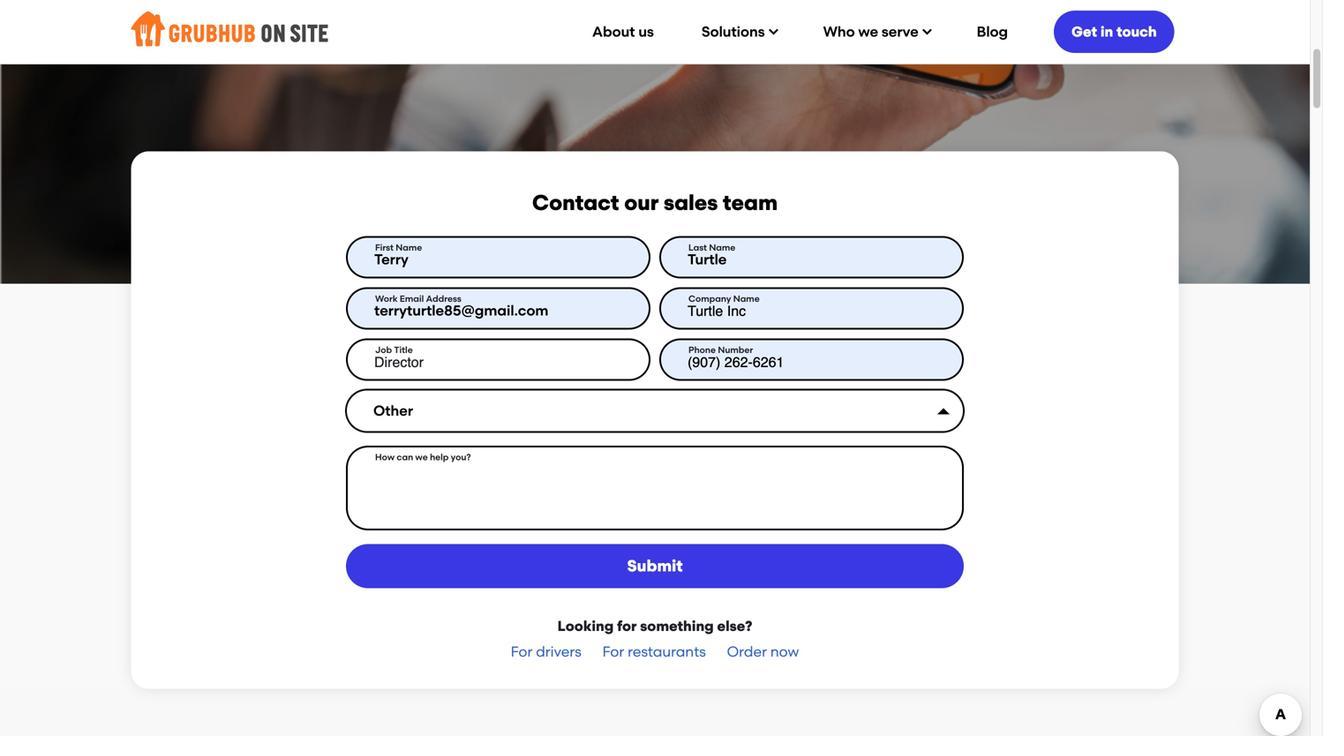 Task type: vqa. For each thing, say whether or not it's contained in the screenshot.
Type:
no



Task type: describe. For each thing, give the bounding box(es) containing it.
name for last name
[[709, 242, 736, 253]]

for restaurants link
[[603, 643, 706, 660]]

work
[[375, 293, 398, 304]]

our
[[624, 190, 659, 215]]

who we serve
[[823, 23, 919, 40]]

for for for restaurants
[[603, 643, 624, 660]]

Work Email Address email field
[[346, 287, 651, 330]]

something
[[640, 618, 714, 635]]

you?
[[451, 452, 471, 463]]

for drivers
[[511, 643, 582, 660]]

who we serve link
[[804, 10, 949, 53]]

get
[[1072, 23, 1097, 40]]

work email address
[[375, 293, 461, 304]]

in
[[1101, 23, 1113, 40]]

other
[[373, 402, 413, 419]]

who
[[823, 23, 855, 40]]

about us
[[592, 23, 654, 40]]

looking for something else?
[[558, 618, 752, 635]]

about
[[592, 23, 635, 40]]

1 vertical spatial we
[[415, 452, 428, 463]]

Company Name text field
[[659, 287, 964, 330]]

phone number
[[688, 345, 753, 355]]

us
[[638, 23, 654, 40]]

phone
[[688, 345, 716, 355]]

order now link
[[727, 643, 799, 660]]

1 horizontal spatial we
[[858, 23, 878, 40]]

last
[[688, 242, 707, 253]]

looking
[[558, 618, 614, 635]]

now
[[770, 643, 799, 660]]

contact
[[532, 190, 619, 215]]

get in touch link
[[1054, 8, 1174, 56]]

grubhub onsite logo image
[[131, 7, 328, 51]]

team
[[723, 190, 778, 215]]

help
[[430, 452, 449, 463]]

get in touch
[[1072, 23, 1157, 40]]

how can we help you?
[[375, 452, 471, 463]]

blog
[[977, 23, 1008, 40]]

job title
[[375, 345, 413, 355]]

title
[[394, 345, 413, 355]]

for for for drivers
[[511, 643, 533, 660]]

restaurants
[[628, 643, 706, 660]]

name for company name
[[733, 293, 760, 304]]



Task type: locate. For each thing, give the bounding box(es) containing it.
1 horizontal spatial for
[[603, 643, 624, 660]]

name right "company"
[[733, 293, 760, 304]]

about us link
[[573, 10, 673, 53]]

name right first
[[396, 242, 422, 253]]

solutions
[[702, 23, 765, 40]]

for restaurants
[[603, 643, 706, 660]]

2 for from the left
[[603, 643, 624, 660]]

we
[[858, 23, 878, 40], [415, 452, 428, 463]]

Last Name text field
[[659, 236, 964, 278]]

blog link
[[957, 10, 1027, 53]]

1 for from the left
[[511, 643, 533, 660]]

address
[[426, 293, 461, 304]]

we right who
[[858, 23, 878, 40]]

name right last
[[709, 242, 736, 253]]

email
[[400, 293, 424, 304]]

for drivers link
[[511, 643, 582, 660]]

company name
[[688, 293, 760, 304]]

job
[[375, 345, 392, 355]]

for down 'for'
[[603, 643, 624, 660]]

last name
[[688, 242, 736, 253]]

0 vertical spatial we
[[858, 23, 878, 40]]

for
[[511, 643, 533, 660], [603, 643, 624, 660]]

serve
[[882, 23, 919, 40]]

else?
[[717, 618, 752, 635]]

contact our sales team
[[532, 190, 778, 215]]

Job Title text field
[[346, 339, 651, 381]]

we right "can"
[[415, 452, 428, 463]]

First Name text field
[[346, 236, 651, 278]]

touch
[[1117, 23, 1157, 40]]

Phone Number telephone field
[[659, 339, 964, 381]]

drivers
[[536, 643, 582, 660]]

company
[[688, 293, 731, 304]]

submit button
[[346, 544, 964, 588]]

order
[[727, 643, 767, 660]]

solutions link
[[682, 10, 795, 53]]

0 horizontal spatial we
[[415, 452, 428, 463]]

how
[[375, 452, 395, 463]]

order now
[[727, 643, 799, 660]]

for
[[617, 618, 637, 635]]

first
[[375, 242, 394, 253]]

can
[[397, 452, 413, 463]]

submit
[[627, 557, 683, 576]]

sales
[[664, 190, 718, 215]]

How can we help you? text field
[[346, 446, 964, 530]]

number
[[718, 345, 753, 355]]

name
[[396, 242, 422, 253], [709, 242, 736, 253], [733, 293, 760, 304]]

0 horizontal spatial for
[[511, 643, 533, 660]]

name for first name
[[396, 242, 422, 253]]

for left the drivers
[[511, 643, 533, 660]]

first name
[[375, 242, 422, 253]]



